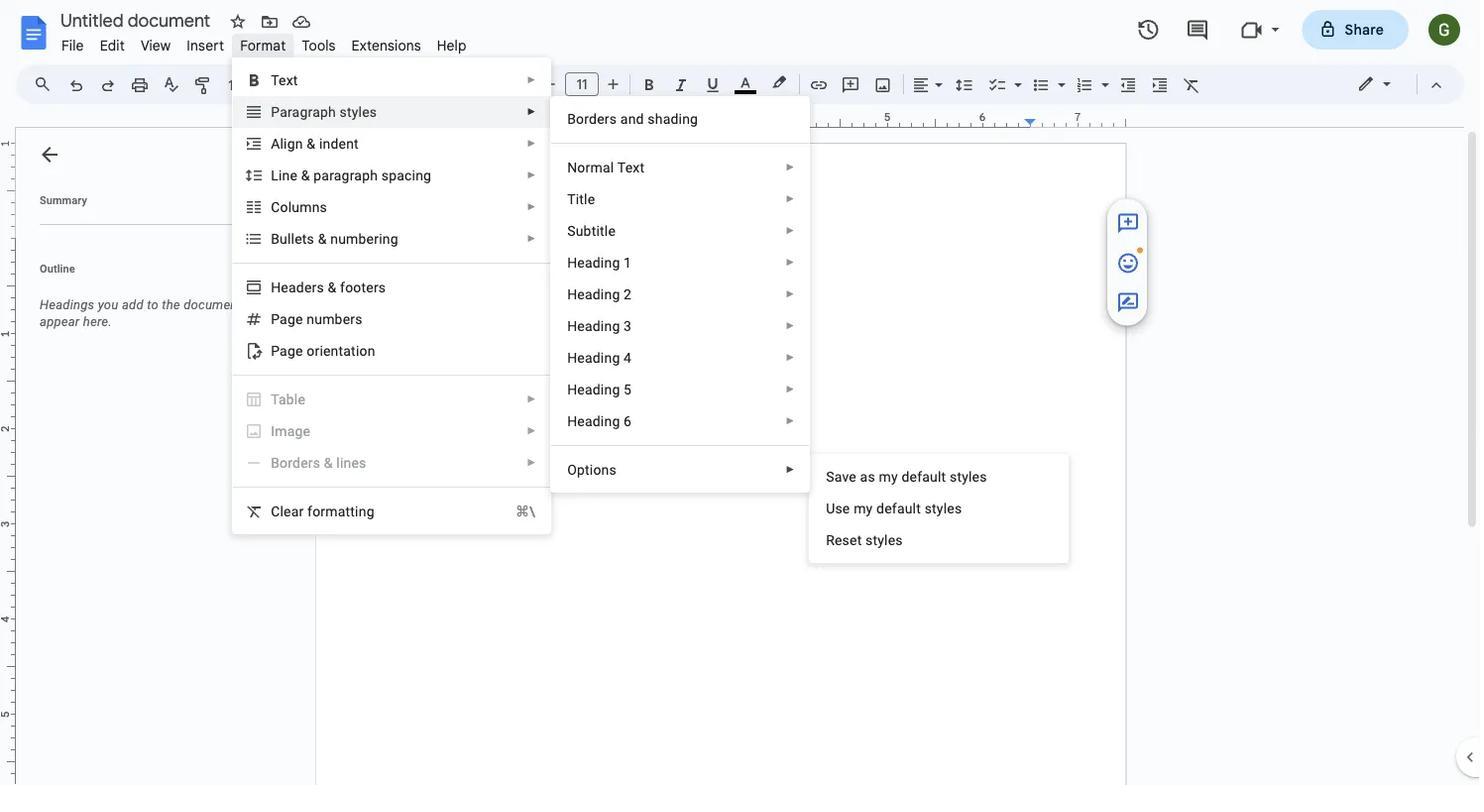 Task type: vqa. For each thing, say whether or not it's contained in the screenshot.


Task type: describe. For each thing, give the bounding box(es) containing it.
heading 6
[[567, 413, 632, 429]]

bulle
[[271, 231, 302, 247]]

n ormal text
[[567, 159, 645, 176]]

a lign & indent
[[271, 135, 359, 152]]

line & paragraph spacing image
[[954, 70, 976, 98]]

you
[[98, 298, 119, 312]]

& right t
[[318, 231, 327, 247]]

u
[[315, 311, 322, 327]]

styles up indent
[[340, 104, 377, 120]]

n
[[567, 159, 578, 176]]

application containing share
[[0, 0, 1481, 785]]

p aragraph styles
[[271, 104, 377, 120]]

heading 1
[[567, 254, 632, 271]]

highlight color image
[[769, 70, 790, 94]]

u
[[826, 500, 835, 517]]

& for ine
[[301, 167, 310, 183]]

Font size field
[[565, 72, 607, 97]]

orientation
[[307, 343, 375, 359]]

the
[[162, 298, 180, 312]]

colum n s
[[271, 199, 327, 215]]

c lear formatting
[[271, 503, 375, 520]]

1
[[624, 254, 632, 271]]

& inside menu item
[[324, 455, 333, 471]]

menu containing s
[[809, 454, 1069, 563]]

tools menu item
[[294, 34, 344, 57]]

eaders
[[281, 279, 324, 296]]

help
[[437, 37, 467, 54]]

s ave as my default styles
[[826, 469, 987, 485]]

image m element
[[271, 423, 316, 439]]

help menu item
[[429, 34, 475, 57]]

eset
[[835, 532, 862, 548]]

colum
[[271, 199, 312, 215]]

save as my default styles s element
[[826, 469, 993, 485]]

i m age
[[271, 423, 311, 439]]

ine
[[279, 167, 298, 183]]

view menu item
[[133, 34, 179, 57]]

outline heading
[[16, 261, 286, 289]]

1 vertical spatial text
[[618, 159, 645, 176]]

appear
[[40, 314, 80, 329]]

indent
[[319, 135, 359, 152]]

s for ubtitle
[[567, 223, 576, 239]]

0 vertical spatial default
[[902, 469, 946, 485]]

heading 5
[[567, 381, 632, 398]]

n for s
[[312, 199, 320, 215]]

edit menu item
[[92, 34, 133, 57]]

heading 6 6 element
[[567, 413, 638, 429]]

u se my default styles
[[826, 500, 962, 517]]

page for page orientation
[[271, 343, 303, 359]]

page n u mbers
[[271, 311, 363, 327]]

r
[[826, 532, 835, 548]]

formatting
[[308, 503, 375, 520]]

t
[[567, 191, 576, 207]]

line & paragraph spacing l element
[[271, 167, 438, 183]]

align & indent a element
[[271, 135, 365, 152]]

r eset styles
[[826, 532, 903, 548]]

view
[[141, 37, 171, 54]]

menu containing text
[[232, 58, 552, 535]]

borders and shading b element
[[567, 111, 704, 127]]

share button
[[1303, 10, 1409, 50]]

lign
[[280, 135, 303, 152]]

ptions
[[577, 462, 617, 478]]

outline
[[40, 262, 75, 275]]

headings
[[40, 298, 95, 312]]

edit
[[100, 37, 125, 54]]

t
[[302, 231, 307, 247]]

add comment image
[[1117, 212, 1140, 235]]

table
[[271, 391, 305, 408]]

text s element
[[271, 72, 304, 88]]

paragraph styles p element
[[271, 104, 383, 120]]

left margin image
[[317, 112, 418, 127]]

styles up the use my default styles u element
[[950, 469, 987, 485]]

format menu item
[[232, 34, 294, 57]]

subtitle s element
[[567, 223, 622, 239]]

menu bar inside menu bar banner
[[54, 26, 475, 59]]

extensions
[[352, 37, 421, 54]]

heading for heading 1
[[567, 254, 620, 271]]

insert
[[187, 37, 224, 54]]

borders
[[271, 455, 320, 471]]

Zoom field
[[220, 70, 295, 100]]

ormal
[[578, 159, 614, 176]]

align & indent image
[[910, 70, 933, 98]]

title t element
[[567, 191, 601, 207]]

lear
[[280, 503, 304, 520]]

document outline element
[[16, 128, 286, 785]]

add
[[122, 298, 144, 312]]

reset styles r element
[[826, 532, 909, 548]]

document
[[184, 298, 242, 312]]

orders
[[576, 111, 617, 127]]

page numbers u element
[[271, 311, 369, 327]]

aragraph
[[280, 104, 336, 120]]

m
[[275, 423, 287, 439]]

styles down save as my default styles s element on the bottom right
[[925, 500, 962, 517]]

heading 3
[[567, 318, 632, 334]]

s for n
[[320, 199, 327, 215]]

insert menu item
[[179, 34, 232, 57]]

heading for heading 5
[[567, 381, 620, 398]]

styles down the "u se my default styles" at the right of the page
[[866, 532, 903, 548]]

Font size text field
[[566, 72, 598, 96]]

0 vertical spatial text
[[271, 72, 298, 88]]

► inside borders & lines menu item
[[527, 457, 537, 469]]

page orientation
[[271, 343, 375, 359]]

s ubtitle
[[567, 223, 616, 239]]

h
[[271, 279, 281, 296]]

borders & lines menu item
[[233, 447, 551, 479]]

borders & lines
[[271, 455, 366, 471]]

extensions menu item
[[344, 34, 429, 57]]

main toolbar
[[59, 0, 1264, 563]]

shading
[[648, 111, 698, 127]]

► inside table menu item
[[527, 394, 537, 405]]

b
[[567, 111, 576, 127]]

s for ave
[[826, 469, 835, 485]]

heading for heading 4
[[567, 350, 620, 366]]



Task type: locate. For each thing, give the bounding box(es) containing it.
summary heading
[[40, 192, 87, 208]]

itle
[[576, 191, 595, 207]]

will
[[245, 298, 265, 312]]

add emoji reaction image
[[1117, 251, 1140, 275]]

insert image image
[[872, 70, 895, 98]]

5 heading from the top
[[567, 381, 620, 398]]

heading 4
[[567, 350, 632, 366]]

heading down heading 2
[[567, 318, 620, 334]]

6
[[624, 413, 632, 429]]

table 2 element
[[271, 391, 311, 408]]

summary
[[40, 194, 87, 206]]

default down s ave as my default styles
[[877, 500, 921, 517]]

6 heading from the top
[[567, 413, 620, 429]]

a
[[271, 135, 280, 152]]

columns n element
[[271, 199, 333, 215]]

mode and view toolbar
[[1343, 64, 1453, 104]]

►
[[527, 74, 537, 86], [527, 106, 537, 118], [527, 138, 537, 149], [786, 162, 796, 173], [527, 170, 537, 181], [786, 193, 796, 205], [527, 201, 537, 213], [786, 225, 796, 237], [527, 233, 537, 244], [786, 257, 796, 268], [786, 289, 796, 300], [786, 320, 796, 332], [786, 352, 796, 363], [786, 384, 796, 395], [527, 394, 537, 405], [786, 416, 796, 427], [527, 425, 537, 437], [527, 457, 537, 469], [786, 464, 796, 476]]

0 vertical spatial n
[[312, 199, 320, 215]]

menu bar
[[54, 26, 475, 59]]

text
[[271, 72, 298, 88], [618, 159, 645, 176]]

menu bar banner
[[0, 0, 1481, 785]]

5
[[624, 381, 632, 398]]

page orientation 3 element
[[271, 343, 381, 359]]

default up the use my default styles u element
[[902, 469, 946, 485]]

0 horizontal spatial s
[[567, 223, 576, 239]]

bullets & numbering t element
[[271, 231, 404, 247]]

heading 5 5 element
[[567, 381, 638, 398]]

3
[[624, 318, 632, 334]]

s for t
[[307, 231, 314, 247]]

l ine & paragraph spacing
[[271, 167, 432, 183]]

heading 4 4 element
[[567, 350, 638, 366]]

1 horizontal spatial s
[[826, 469, 835, 485]]

menu bar containing file
[[54, 26, 475, 59]]

lines
[[337, 455, 366, 471]]

1 heading from the top
[[567, 254, 620, 271]]

1 vertical spatial my
[[854, 500, 873, 517]]

menu containing b
[[551, 96, 810, 493]]

& right lign
[[307, 135, 316, 152]]

share
[[1345, 21, 1384, 38]]

heading up heading 5
[[567, 350, 620, 366]]

0 vertical spatial s
[[320, 199, 327, 215]]

paragraph
[[314, 167, 378, 183]]

1 horizontal spatial my
[[879, 469, 898, 485]]

heading 2 2 element
[[567, 286, 638, 302]]

page left u at left
[[271, 311, 303, 327]]

1 vertical spatial page
[[271, 343, 303, 359]]

0 vertical spatial s
[[567, 223, 576, 239]]

se
[[835, 500, 850, 517]]

heading down heading 5
[[567, 413, 620, 429]]

borders & lines q element
[[271, 455, 372, 471]]

0 horizontal spatial text
[[271, 72, 298, 88]]

0 vertical spatial my
[[879, 469, 898, 485]]

0 vertical spatial page
[[271, 311, 303, 327]]

tools
[[302, 37, 336, 54]]

menu item
[[233, 416, 551, 447]]

menu item containing i
[[233, 416, 551, 447]]

h eaders & footers
[[271, 279, 386, 296]]

s
[[567, 223, 576, 239], [826, 469, 835, 485]]

suggest edits image
[[1117, 291, 1140, 315]]

s
[[320, 199, 327, 215], [307, 231, 314, 247]]

i
[[271, 423, 275, 439]]

heading for heading 2
[[567, 286, 620, 302]]

footers
[[340, 279, 386, 296]]

menu
[[232, 58, 552, 535], [551, 96, 810, 493], [809, 454, 1069, 563]]

format
[[240, 37, 286, 54]]

1 vertical spatial s
[[826, 469, 835, 485]]

l
[[271, 167, 279, 183]]

► inside menu item
[[527, 425, 537, 437]]

table menu item
[[233, 384, 551, 416]]

4 heading from the top
[[567, 350, 620, 366]]

& left 'lines'
[[324, 455, 333, 471]]

s right colum
[[320, 199, 327, 215]]

heading 1 1 element
[[567, 254, 638, 271]]

to
[[147, 298, 159, 312]]

page
[[271, 311, 303, 327], [271, 343, 303, 359]]

s right bulle
[[307, 231, 314, 247]]

heading for heading 3
[[567, 318, 620, 334]]

as
[[860, 469, 875, 485]]

mbers
[[322, 311, 363, 327]]

normal text n element
[[567, 159, 651, 176]]

heading down subtitle s element
[[567, 254, 620, 271]]

my right 'se'
[[854, 500, 873, 517]]

2 page from the top
[[271, 343, 303, 359]]

here.
[[83, 314, 112, 329]]

1 vertical spatial s
[[307, 231, 314, 247]]

ave
[[835, 469, 857, 485]]

Menus field
[[25, 70, 68, 98]]

headers & footers h element
[[271, 279, 392, 296]]

bulle t s & numbering
[[271, 231, 398, 247]]

file menu item
[[54, 34, 92, 57]]

heading 2
[[567, 286, 632, 302]]

s up u
[[826, 469, 835, 485]]

⌘\
[[516, 503, 536, 520]]

1 horizontal spatial text
[[618, 159, 645, 176]]

ubtitle
[[576, 223, 616, 239]]

numbering
[[330, 231, 398, 247]]

heading for heading 6
[[567, 413, 620, 429]]

heading 3 3 element
[[567, 318, 638, 334]]

Star checkbox
[[224, 8, 252, 36]]

headings you add to the document will appear here.
[[40, 298, 265, 329]]

o
[[567, 462, 577, 478]]

0 horizontal spatial s
[[307, 231, 314, 247]]

s down t
[[567, 223, 576, 239]]

application
[[0, 0, 1481, 785]]

n
[[312, 199, 320, 215], [307, 311, 315, 327]]

text color image
[[735, 70, 757, 94]]

heading up heading 3
[[567, 286, 620, 302]]

spacing
[[382, 167, 432, 183]]

1 vertical spatial n
[[307, 311, 315, 327]]

n up bulle t s & numbering
[[312, 199, 320, 215]]

options o element
[[567, 462, 623, 478]]

my right as
[[879, 469, 898, 485]]

& right the eaders
[[328, 279, 337, 296]]

Rename text field
[[54, 8, 222, 32]]

&
[[307, 135, 316, 152], [301, 167, 310, 183], [318, 231, 327, 247], [328, 279, 337, 296], [324, 455, 333, 471]]

4
[[624, 350, 632, 366]]

and
[[621, 111, 644, 127]]

⌘backslash element
[[492, 502, 536, 522]]

2
[[624, 286, 632, 302]]

page down page n u mbers on the left top of page
[[271, 343, 303, 359]]

1 page from the top
[[271, 311, 303, 327]]

age
[[287, 423, 311, 439]]

b orders and shading
[[567, 111, 698, 127]]

my
[[879, 469, 898, 485], [854, 500, 873, 517]]

page for page n u mbers
[[271, 311, 303, 327]]

o ptions
[[567, 462, 617, 478]]

2 heading from the top
[[567, 286, 620, 302]]

t itle
[[567, 191, 595, 207]]

heading down heading 4
[[567, 381, 620, 398]]

n left mbers
[[307, 311, 315, 327]]

text right ormal
[[618, 159, 645, 176]]

Zoom text field
[[223, 71, 271, 99]]

n for u
[[307, 311, 315, 327]]

3 heading from the top
[[567, 318, 620, 334]]

& for lign
[[307, 135, 316, 152]]

right margin image
[[1025, 112, 1126, 127]]

1 vertical spatial default
[[877, 500, 921, 517]]

text up p
[[271, 72, 298, 88]]

p
[[271, 104, 280, 120]]

file
[[61, 37, 84, 54]]

top margin image
[[0, 144, 15, 244]]

clear formatting c element
[[271, 503, 381, 520]]

use my default styles u element
[[826, 500, 968, 517]]

0 horizontal spatial my
[[854, 500, 873, 517]]

& right ine in the top of the page
[[301, 167, 310, 183]]

c
[[271, 503, 280, 520]]

1 horizontal spatial s
[[320, 199, 327, 215]]

& for eaders
[[328, 279, 337, 296]]



